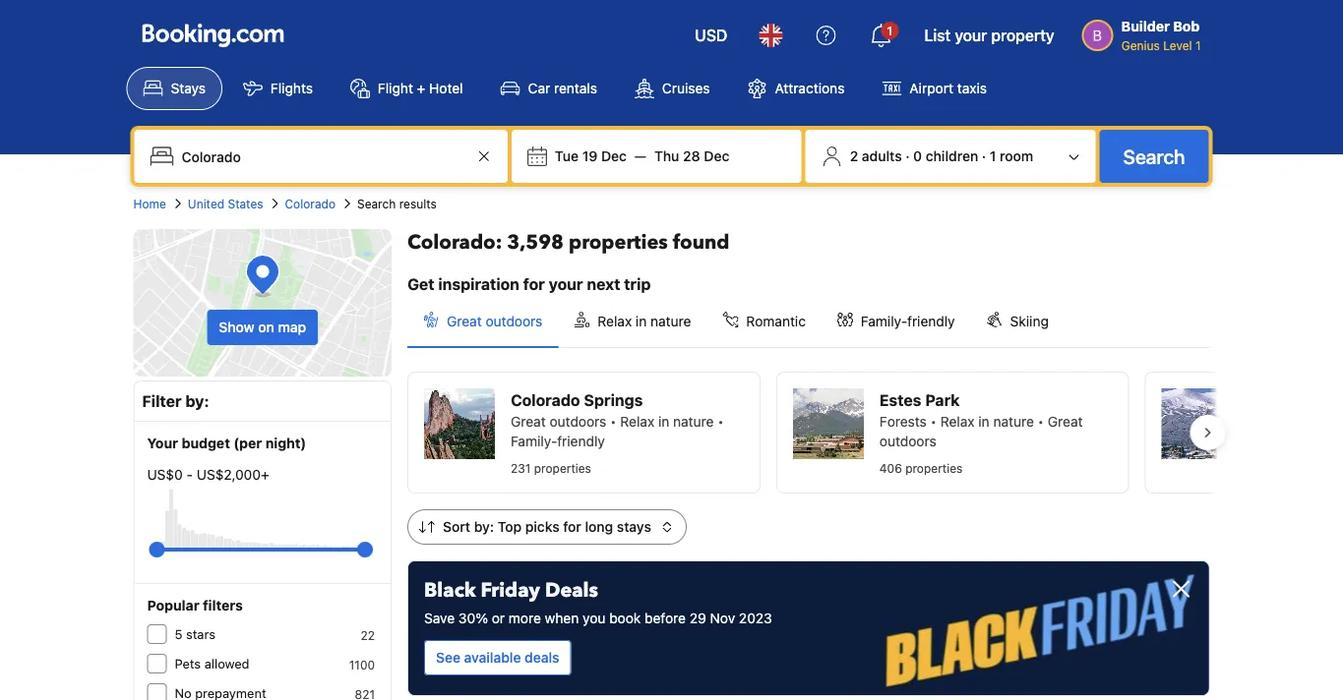 Task type: locate. For each thing, give the bounding box(es) containing it.
friendly inside family-friendly button
[[908, 313, 955, 330]]

0
[[914, 148, 922, 164]]

1 horizontal spatial search
[[1124, 145, 1186, 168]]

1 vertical spatial colorado
[[511, 391, 580, 410]]

1 left room
[[990, 148, 996, 164]]

results
[[399, 197, 437, 211]]

outdoors down get inspiration for your next trip
[[486, 313, 543, 330]]

2 horizontal spatial outdoors
[[880, 434, 937, 450]]

your left the next
[[549, 275, 583, 294]]

outdoors inside button
[[486, 313, 543, 330]]

colorado down where are you going? field
[[285, 197, 336, 211]]

· left 0
[[906, 148, 910, 164]]

map
[[278, 319, 306, 336]]

romantic button
[[707, 296, 822, 347]]

•
[[610, 414, 617, 430], [718, 414, 724, 430], [931, 414, 937, 430], [1038, 414, 1044, 430]]

tab list
[[408, 296, 1210, 349]]

0 vertical spatial by:
[[185, 392, 209, 411]]

colorado springs image
[[424, 389, 495, 460]]

0 horizontal spatial colorado
[[285, 197, 336, 211]]

family-
[[861, 313, 908, 330], [511, 434, 557, 450]]

0 horizontal spatial in
[[636, 313, 647, 330]]

show on map button
[[207, 310, 318, 345]]

0 horizontal spatial outdoors
[[486, 313, 543, 330]]

colorado for colorado
[[285, 197, 336, 211]]

search
[[1124, 145, 1186, 168], [357, 197, 396, 211]]

0 horizontal spatial friendly
[[557, 434, 605, 450]]

1 button
[[858, 12, 905, 59]]

family- inside colorado springs great outdoors • relax in nature • family-friendly
[[511, 434, 557, 450]]

relax inside 'estes park forests • relax in nature • great outdoors'
[[941, 414, 975, 430]]

family-friendly
[[861, 313, 955, 330]]

outdoors down forests
[[880, 434, 937, 450]]

1 horizontal spatial dec
[[704, 148, 730, 164]]

bob
[[1174, 18, 1200, 34]]

great
[[447, 313, 482, 330], [511, 414, 546, 430], [1048, 414, 1083, 430]]

thu
[[655, 148, 680, 164]]

1 horizontal spatial 1
[[990, 148, 996, 164]]

dec right 19
[[601, 148, 627, 164]]

1 left list
[[887, 24, 893, 37]]

great inside colorado springs great outdoors • relax in nature • family-friendly
[[511, 414, 546, 430]]

stays
[[171, 80, 206, 96]]

relax
[[598, 313, 632, 330], [620, 414, 655, 430], [941, 414, 975, 430]]

taxis
[[958, 80, 987, 96]]

found
[[673, 229, 730, 256]]

filter
[[142, 392, 182, 411]]

properties inside search results updated. colorado: 3,598 properties found. element
[[569, 229, 668, 256]]

nature inside colorado springs great outdoors • relax in nature • family-friendly
[[673, 414, 714, 430]]

car
[[528, 80, 550, 96]]

0 vertical spatial friendly
[[908, 313, 955, 330]]

more
[[509, 611, 541, 627]]

pets
[[175, 657, 201, 672]]

great outdoors
[[447, 313, 543, 330]]

1100
[[349, 658, 375, 672]]

states
[[228, 197, 263, 211]]

black friday deals save 30% or more when you book before 29 nov 2023
[[424, 578, 772, 627]]

estes park image
[[793, 389, 864, 460]]

filters
[[203, 598, 243, 614]]

popular
[[147, 598, 199, 614]]

list
[[925, 26, 951, 45]]

relax down springs
[[620, 414, 655, 430]]

your
[[955, 26, 988, 45], [549, 275, 583, 294]]

2 vertical spatial 1
[[990, 148, 996, 164]]

1 vertical spatial outdoors
[[550, 414, 607, 430]]

relax in nature button
[[558, 296, 707, 347]]

relax down park
[[941, 414, 975, 430]]

children
[[926, 148, 979, 164]]

1
[[887, 24, 893, 37], [1196, 38, 1201, 52], [990, 148, 996, 164]]

forests
[[880, 414, 927, 430]]

estes park forests • relax in nature • great outdoors
[[880, 391, 1083, 450]]

search results
[[357, 197, 437, 211]]

1 vertical spatial your
[[549, 275, 583, 294]]

nature inside 'estes park forests • relax in nature • great outdoors'
[[994, 414, 1034, 430]]

get inspiration for your next trip
[[408, 275, 651, 294]]

0 vertical spatial 1
[[887, 24, 893, 37]]

231 properties
[[511, 462, 591, 475]]

family- up estes
[[861, 313, 908, 330]]

group
[[157, 534, 365, 566]]

1 horizontal spatial for
[[563, 519, 582, 535]]

1 right the level
[[1196, 38, 1201, 52]]

by:
[[185, 392, 209, 411], [474, 519, 494, 535]]

colorado inside colorado springs great outdoors • relax in nature • family-friendly
[[511, 391, 580, 410]]

see available deals
[[436, 650, 560, 666]]

outdoors
[[486, 313, 543, 330], [550, 414, 607, 430], [880, 434, 937, 450]]

0 horizontal spatial dec
[[601, 148, 627, 164]]

0 horizontal spatial search
[[357, 197, 396, 211]]

2 • from the left
[[718, 414, 724, 430]]

relax inside button
[[598, 313, 632, 330]]

tab list containing great outdoors
[[408, 296, 1210, 349]]

genius
[[1122, 38, 1160, 52]]

thu 28 dec button
[[647, 139, 738, 174]]

park
[[925, 391, 960, 410]]

1 horizontal spatial ·
[[982, 148, 986, 164]]

flights link
[[226, 67, 330, 110]]

tue 19 dec — thu 28 dec
[[555, 148, 730, 164]]

0 horizontal spatial for
[[523, 275, 545, 294]]

colorado left springs
[[511, 391, 580, 410]]

dec right 28
[[704, 148, 730, 164]]

1 vertical spatial 1
[[1196, 38, 1201, 52]]

1 horizontal spatial family-
[[861, 313, 908, 330]]

0 horizontal spatial ·
[[906, 148, 910, 164]]

dec
[[601, 148, 627, 164], [704, 148, 730, 164]]

0 horizontal spatial family-
[[511, 434, 557, 450]]

0 horizontal spatial great
[[447, 313, 482, 330]]

0 vertical spatial colorado
[[285, 197, 336, 211]]

friendly inside colorado springs great outdoors • relax in nature • family-friendly
[[557, 434, 605, 450]]

1 horizontal spatial colorado
[[511, 391, 580, 410]]

2023
[[739, 611, 772, 627]]

outdoors down springs
[[550, 414, 607, 430]]

family- up 231
[[511, 434, 557, 450]]

relax inside colorado springs great outdoors • relax in nature • family-friendly
[[620, 414, 655, 430]]

2 · from the left
[[982, 148, 986, 164]]

friendly
[[908, 313, 955, 330], [557, 434, 605, 450]]

properties right 406
[[906, 462, 963, 475]]

colorado
[[285, 197, 336, 211], [511, 391, 580, 410]]

popular filters
[[147, 598, 243, 614]]

family-friendly button
[[822, 296, 971, 347]]

22
[[361, 629, 375, 643]]

search inside button
[[1124, 145, 1186, 168]]

1 horizontal spatial friendly
[[908, 313, 955, 330]]

colorado: 3,598 properties found
[[408, 229, 730, 256]]

for
[[523, 275, 545, 294], [563, 519, 582, 535]]

0 vertical spatial your
[[955, 26, 988, 45]]

1 vertical spatial search
[[357, 197, 396, 211]]

0 vertical spatial outdoors
[[486, 313, 543, 330]]

stays link
[[126, 67, 222, 110]]

show
[[219, 319, 255, 336]]

inspiration
[[438, 275, 520, 294]]

car rentals
[[528, 80, 597, 96]]

0 vertical spatial family-
[[861, 313, 908, 330]]

2 vertical spatial outdoors
[[880, 434, 937, 450]]

for down 3,598
[[523, 275, 545, 294]]

airport
[[910, 80, 954, 96]]

1 vertical spatial friendly
[[557, 434, 605, 450]]

2 horizontal spatial in
[[979, 414, 990, 430]]

1 horizontal spatial by:
[[474, 519, 494, 535]]

0 vertical spatial search
[[1124, 145, 1186, 168]]

for left long
[[563, 519, 582, 535]]

nature inside button
[[651, 313, 691, 330]]

region
[[392, 364, 1344, 502]]

properties up the next
[[569, 229, 668, 256]]

room
[[1000, 148, 1034, 164]]

29
[[690, 611, 707, 627]]

0 horizontal spatial 1
[[887, 24, 893, 37]]

us$0
[[147, 467, 183, 483]]

night)
[[265, 436, 306, 452]]

1 horizontal spatial great
[[511, 414, 546, 430]]

1 vertical spatial family-
[[511, 434, 557, 450]]

skiing button
[[971, 296, 1065, 347]]

· right children
[[982, 148, 986, 164]]

406
[[880, 462, 902, 475]]

us$0 - us$2,000+
[[147, 467, 269, 483]]

by: left top
[[474, 519, 494, 535]]

us$2,000+
[[197, 467, 269, 483]]

relax down the next
[[598, 313, 632, 330]]

friendly up 231 properties
[[557, 434, 605, 450]]

1 horizontal spatial in
[[658, 414, 670, 430]]

your budget (per night)
[[147, 436, 306, 452]]

by: right filter
[[185, 392, 209, 411]]

406 properties
[[880, 462, 963, 475]]

properties right 231
[[534, 462, 591, 475]]

rentals
[[554, 80, 597, 96]]

search for search
[[1124, 145, 1186, 168]]

19
[[582, 148, 598, 164]]

1 vertical spatial by:
[[474, 519, 494, 535]]

your right list
[[955, 26, 988, 45]]

2 horizontal spatial 1
[[1196, 38, 1201, 52]]

0 horizontal spatial by:
[[185, 392, 209, 411]]

0 horizontal spatial your
[[549, 275, 583, 294]]

deals
[[525, 650, 560, 666]]

friendly up park
[[908, 313, 955, 330]]

1 horizontal spatial outdoors
[[550, 414, 607, 430]]

in inside button
[[636, 313, 647, 330]]

great inside great outdoors button
[[447, 313, 482, 330]]

2 horizontal spatial great
[[1048, 414, 1083, 430]]



Task type: vqa. For each thing, say whether or not it's contained in the screenshot.
"guest houses" link
no



Task type: describe. For each thing, give the bounding box(es) containing it.
on
[[258, 319, 274, 336]]

2 adults · 0 children · 1 room button
[[814, 138, 1088, 175]]

search for search results
[[357, 197, 396, 211]]

4 • from the left
[[1038, 414, 1044, 430]]

colorado springs great outdoors • relax in nature • family-friendly
[[511, 391, 724, 450]]

3,598
[[507, 229, 564, 256]]

usd
[[695, 26, 728, 45]]

attractions link
[[731, 67, 862, 110]]

top
[[498, 519, 522, 535]]

united
[[188, 197, 225, 211]]

28
[[683, 148, 700, 164]]

estes
[[880, 391, 922, 410]]

tue
[[555, 148, 579, 164]]

tue 19 dec button
[[547, 139, 635, 174]]

1 • from the left
[[610, 414, 617, 430]]

airport taxis link
[[866, 67, 1004, 110]]

get
[[408, 275, 435, 294]]

available
[[464, 650, 521, 666]]

colorado:
[[408, 229, 502, 256]]

2 adults · 0 children · 1 room
[[850, 148, 1034, 164]]

home link
[[133, 195, 166, 213]]

save
[[424, 611, 455, 627]]

30%
[[459, 611, 488, 627]]

in inside colorado springs great outdoors • relax in nature • family-friendly
[[658, 414, 670, 430]]

adults
[[862, 148, 902, 164]]

5
[[175, 627, 183, 642]]

flight
[[378, 80, 413, 96]]

long
[[585, 519, 613, 535]]

builder bob genius level 1
[[1122, 18, 1201, 52]]

deals
[[545, 578, 598, 605]]

you
[[583, 611, 606, 627]]

booking.com image
[[142, 24, 284, 47]]

great inside 'estes park forests • relax in nature • great outdoors'
[[1048, 414, 1083, 430]]

property
[[992, 26, 1055, 45]]

1 horizontal spatial your
[[955, 26, 988, 45]]

list your property link
[[913, 12, 1067, 59]]

flight + hotel link
[[334, 67, 480, 110]]

breckenridge image
[[1162, 389, 1233, 460]]

allowed
[[204, 657, 250, 672]]

black friday deals image
[[409, 562, 1209, 696]]

0 vertical spatial for
[[523, 275, 545, 294]]

airport taxis
[[910, 80, 987, 96]]

1 dec from the left
[[601, 148, 627, 164]]

show on map
[[219, 319, 306, 336]]

picks
[[525, 519, 560, 535]]

builder
[[1122, 18, 1170, 34]]

see available deals button
[[424, 641, 571, 676]]

hotel
[[429, 80, 463, 96]]

cruises link
[[618, 67, 727, 110]]

level
[[1164, 38, 1192, 52]]

colorado link
[[285, 195, 336, 213]]

2
[[850, 148, 858, 164]]

home
[[133, 197, 166, 211]]

colorado for colorado springs great outdoors • relax in nature • family-friendly
[[511, 391, 580, 410]]

pets allowed
[[175, 657, 250, 672]]

attractions
[[775, 80, 845, 96]]

1 inside 1 dropdown button
[[887, 24, 893, 37]]

list your property
[[925, 26, 1055, 45]]

1 inside builder bob genius level 1
[[1196, 38, 1201, 52]]

—
[[635, 148, 647, 164]]

outdoors inside 'estes park forests • relax in nature • great outdoors'
[[880, 434, 937, 450]]

trip
[[624, 275, 651, 294]]

next
[[587, 275, 620, 294]]

filter by:
[[142, 392, 209, 411]]

in inside 'estes park forests • relax in nature • great outdoors'
[[979, 414, 990, 430]]

when
[[545, 611, 579, 627]]

by: for sort
[[474, 519, 494, 535]]

by: for filter
[[185, 392, 209, 411]]

great outdoors button
[[408, 296, 558, 347]]

1 vertical spatial for
[[563, 519, 582, 535]]

sort by: top picks for long stays
[[443, 519, 651, 535]]

skiing
[[1011, 313, 1049, 330]]

flights
[[271, 80, 313, 96]]

black
[[424, 578, 476, 605]]

1 inside 2 adults · 0 children · 1 room button
[[990, 148, 996, 164]]

sort
[[443, 519, 471, 535]]

Where are you going? field
[[174, 139, 472, 174]]

region containing colorado springs
[[392, 364, 1344, 502]]

friday
[[481, 578, 540, 605]]

5 stars
[[175, 627, 215, 642]]

see
[[436, 650, 461, 666]]

family- inside family-friendly button
[[861, 313, 908, 330]]

book
[[609, 611, 641, 627]]

2 dec from the left
[[704, 148, 730, 164]]

1 · from the left
[[906, 148, 910, 164]]

properties for colorado springs
[[534, 462, 591, 475]]

outdoors inside colorado springs great outdoors • relax in nature • family-friendly
[[550, 414, 607, 430]]

your account menu builder bob genius level 1 element
[[1082, 9, 1209, 54]]

stays
[[617, 519, 651, 535]]

springs
[[584, 391, 643, 410]]

relax in nature
[[598, 313, 691, 330]]

properties for estes park
[[906, 462, 963, 475]]

flight + hotel
[[378, 80, 463, 96]]

3 • from the left
[[931, 414, 937, 430]]

231
[[511, 462, 531, 475]]

+
[[417, 80, 426, 96]]

search results updated. colorado: 3,598 properties found. element
[[408, 229, 1210, 257]]



